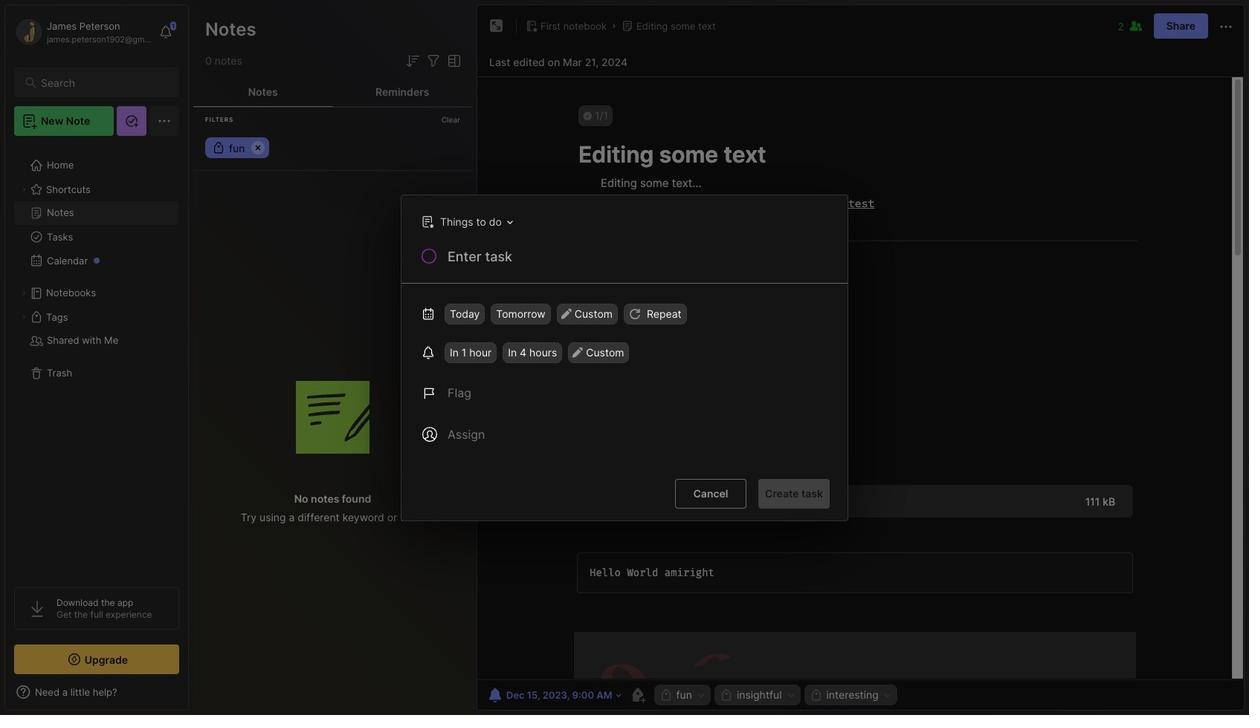 Task type: locate. For each thing, give the bounding box(es) containing it.
tab list
[[193, 77, 472, 107]]

Search text field
[[41, 76, 166, 90]]

None search field
[[41, 74, 166, 91]]

Enter task text field
[[446, 247, 830, 272]]

expand note image
[[488, 17, 506, 35]]

note window element
[[477, 4, 1245, 712]]

tree
[[5, 145, 188, 575]]



Task type: describe. For each thing, give the bounding box(es) containing it.
tree inside the main element
[[5, 145, 188, 575]]

none search field inside the main element
[[41, 74, 166, 91]]

Go to note or move task field
[[414, 211, 518, 232]]

expand tags image
[[19, 313, 28, 322]]

Note Editor text field
[[477, 77, 1244, 680]]

add tag image
[[629, 687, 646, 705]]

main element
[[0, 0, 193, 716]]

expand notebooks image
[[19, 289, 28, 298]]



Task type: vqa. For each thing, say whether or not it's contained in the screenshot.
Tags
no



